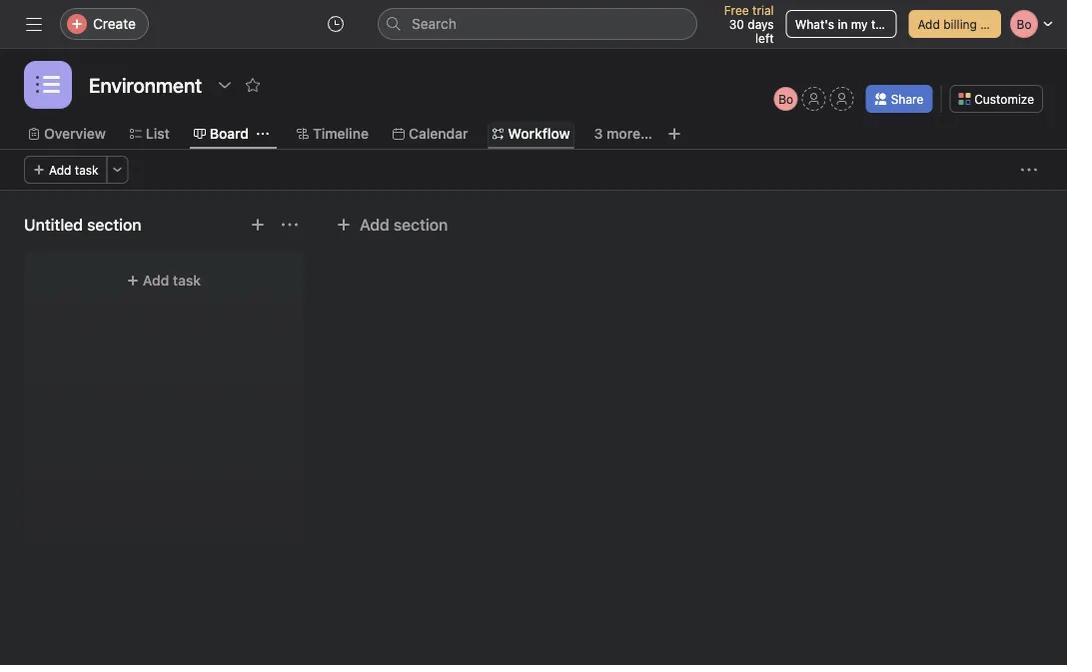 Task type: describe. For each thing, give the bounding box(es) containing it.
add billing info
[[918, 17, 1002, 31]]

untitled section
[[24, 215, 142, 234]]

workflow
[[508, 125, 570, 142]]

add tab image
[[667, 126, 683, 142]]

create
[[93, 15, 136, 32]]

list link
[[130, 123, 170, 145]]

add section
[[360, 215, 448, 234]]

more section actions image
[[282, 217, 298, 233]]

3 more…
[[594, 125, 653, 142]]

what's in my trial?
[[795, 17, 899, 31]]

3
[[594, 125, 603, 142]]

list image
[[36, 73, 60, 97]]

1 vertical spatial add task button
[[36, 263, 292, 299]]

trial?
[[872, 17, 899, 31]]

3 more… button
[[594, 123, 653, 145]]

section
[[394, 215, 448, 234]]

list
[[146, 125, 170, 142]]

timeline
[[313, 125, 369, 142]]

add section button
[[328, 207, 456, 243]]

workflow link
[[492, 123, 570, 145]]

days
[[748, 17, 774, 31]]

free
[[724, 3, 749, 17]]

1 vertical spatial add task
[[143, 272, 201, 289]]

share button
[[866, 85, 933, 113]]

add to starred image
[[245, 77, 261, 93]]

share
[[891, 92, 924, 106]]

in
[[838, 17, 848, 31]]

add task image
[[250, 217, 266, 233]]



Task type: vqa. For each thing, say whether or not it's contained in the screenshot.
MENU ITEM
no



Task type: locate. For each thing, give the bounding box(es) containing it.
tab actions image
[[257, 128, 269, 140]]

task
[[75, 163, 99, 177], [173, 272, 201, 289]]

add billing info button
[[909, 10, 1002, 38]]

add task
[[49, 163, 99, 177], [143, 272, 201, 289]]

add task button down overview link
[[24, 156, 108, 184]]

overview
[[44, 125, 106, 142]]

add inside button
[[360, 215, 390, 234]]

create button
[[60, 8, 149, 40]]

task for the bottommost add task button
[[173, 272, 201, 289]]

customize
[[975, 92, 1035, 106]]

my
[[851, 17, 868, 31]]

more actions image up untitled section
[[112, 164, 124, 176]]

overview link
[[28, 123, 106, 145]]

show options image
[[217, 77, 233, 93]]

search
[[412, 15, 457, 32]]

timeline link
[[297, 123, 369, 145]]

board link
[[194, 123, 249, 145]]

info
[[981, 17, 1002, 31]]

billing
[[944, 17, 977, 31]]

0 vertical spatial add task button
[[24, 156, 108, 184]]

1 horizontal spatial more actions image
[[1022, 162, 1038, 178]]

1 horizontal spatial add task
[[143, 272, 201, 289]]

more actions image down customize
[[1022, 162, 1038, 178]]

0 horizontal spatial task
[[75, 163, 99, 177]]

add inside button
[[918, 17, 940, 31]]

add task button down untitled section
[[36, 263, 292, 299]]

calendar
[[409, 125, 468, 142]]

free trial 30 days left
[[724, 3, 774, 45]]

0 horizontal spatial more actions image
[[112, 164, 124, 176]]

trial
[[753, 3, 774, 17]]

search list box
[[378, 8, 698, 40]]

1 vertical spatial task
[[173, 272, 201, 289]]

0 horizontal spatial add task
[[49, 163, 99, 177]]

expand sidebar image
[[26, 16, 42, 32]]

left
[[756, 31, 774, 45]]

calendar link
[[393, 123, 468, 145]]

board
[[210, 125, 249, 142]]

None text field
[[84, 67, 207, 103]]

customize button
[[950, 85, 1044, 113]]

30
[[729, 17, 745, 31]]

0 vertical spatial add task
[[49, 163, 99, 177]]

add
[[918, 17, 940, 31], [49, 163, 71, 177], [360, 215, 390, 234], [143, 272, 169, 289]]

task for topmost add task button
[[75, 163, 99, 177]]

what's in my trial? button
[[786, 10, 899, 38]]

more actions image
[[1022, 162, 1038, 178], [112, 164, 124, 176]]

1 horizontal spatial task
[[173, 272, 201, 289]]

add task button
[[24, 156, 108, 184], [36, 263, 292, 299]]

history image
[[328, 16, 344, 32]]

more…
[[607, 125, 653, 142]]

what's
[[795, 17, 835, 31]]

0 vertical spatial task
[[75, 163, 99, 177]]

search button
[[378, 8, 698, 40]]

bo button
[[774, 87, 798, 111]]

bo
[[779, 92, 794, 106]]



